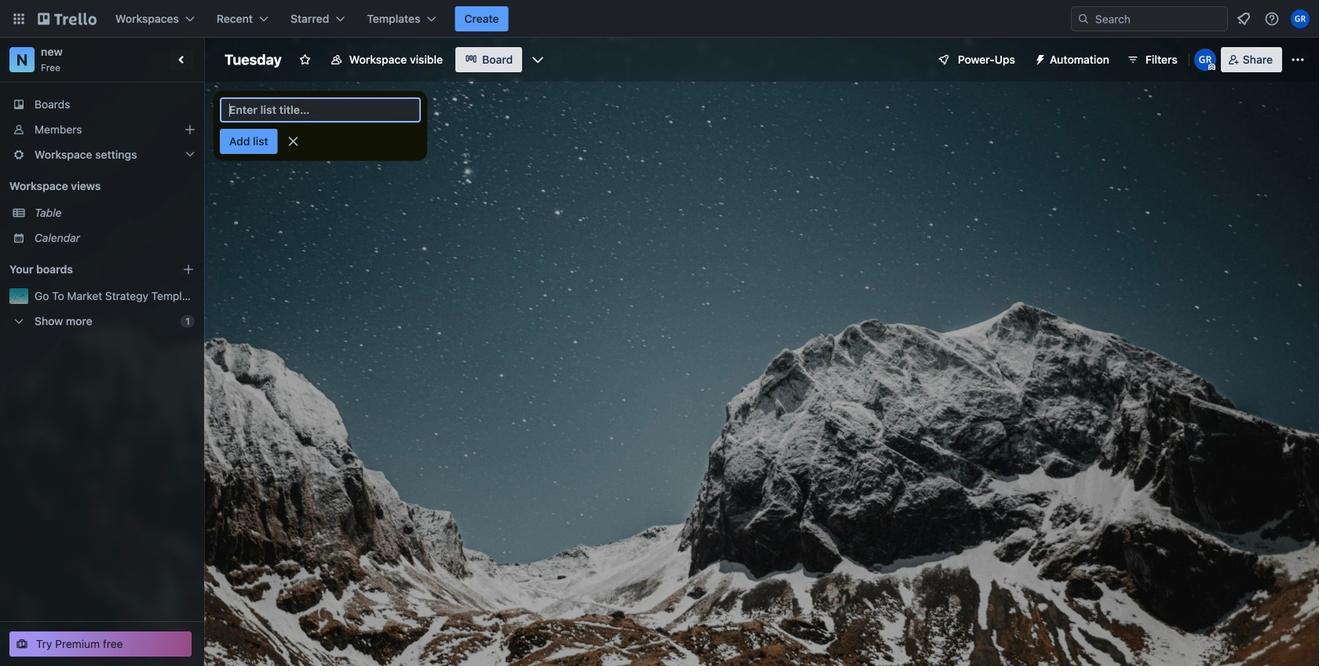 Task type: vqa. For each thing, say whether or not it's contained in the screenshot.
Primary element
yes



Task type: describe. For each thing, give the bounding box(es) containing it.
sm image
[[1028, 47, 1050, 69]]

Search field
[[1090, 8, 1228, 30]]

your boards with 2 items element
[[9, 260, 159, 279]]

Board name text field
[[217, 47, 290, 72]]

workspace navigation collapse icon image
[[171, 49, 193, 71]]

0 notifications image
[[1235, 9, 1254, 28]]

Enter list title… text field
[[220, 97, 421, 123]]

cancel list editing image
[[286, 134, 301, 149]]



Task type: locate. For each thing, give the bounding box(es) containing it.
1 horizontal spatial greg robinson (gregrobinson96) image
[[1291, 9, 1310, 28]]

back to home image
[[38, 6, 97, 31]]

greg robinson (gregrobinson96) image inside primary element
[[1291, 9, 1310, 28]]

open information menu image
[[1265, 11, 1280, 27]]

greg robinson (gregrobinson96) image down search field
[[1194, 49, 1216, 71]]

search image
[[1078, 13, 1090, 25]]

greg robinson (gregrobinson96) image
[[1291, 9, 1310, 28], [1194, 49, 1216, 71]]

0 horizontal spatial greg robinson (gregrobinson96) image
[[1194, 49, 1216, 71]]

1 vertical spatial greg robinson (gregrobinson96) image
[[1194, 49, 1216, 71]]

this member is an admin of this board. image
[[1209, 64, 1216, 71]]

show menu image
[[1290, 52, 1306, 68]]

customize views image
[[530, 52, 546, 68]]

star or unstar board image
[[299, 53, 312, 66]]

add board image
[[182, 263, 195, 276]]

primary element
[[0, 0, 1320, 38]]

greg robinson (gregrobinson96) image right open information menu image
[[1291, 9, 1310, 28]]

0 vertical spatial greg robinson (gregrobinson96) image
[[1291, 9, 1310, 28]]



